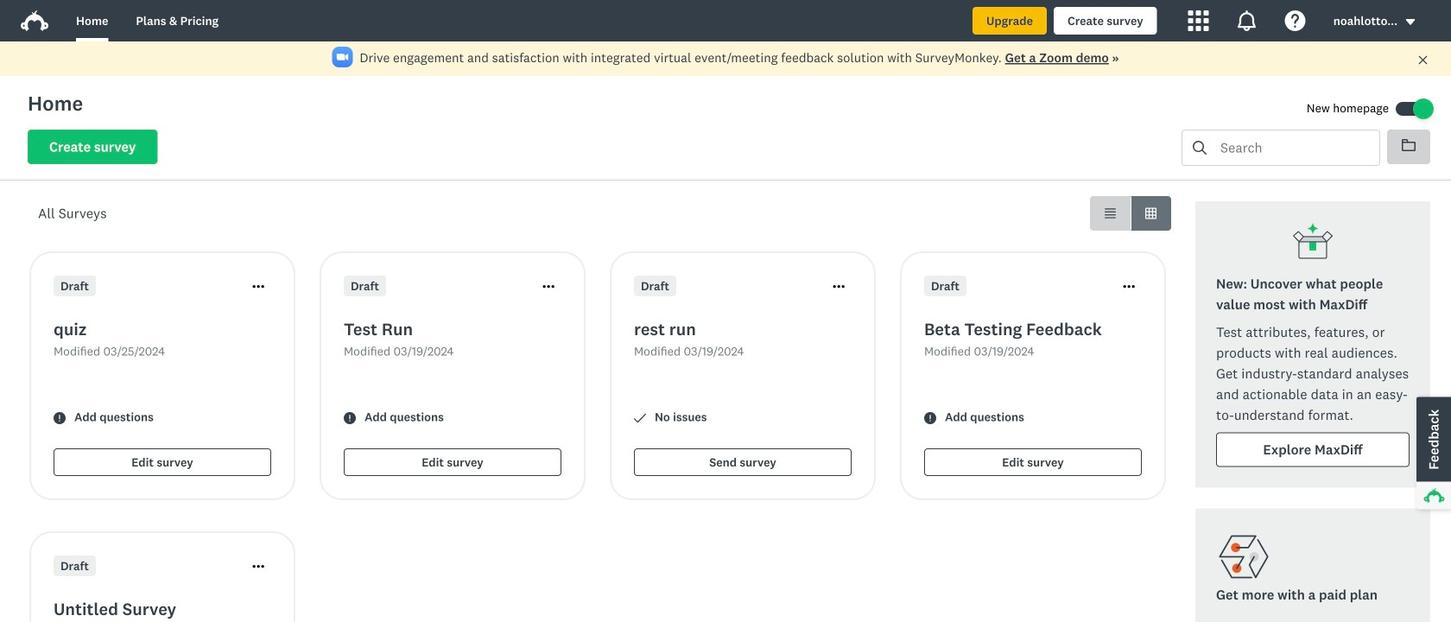 Task type: describe. For each thing, give the bounding box(es) containing it.
help icon image
[[1286, 10, 1307, 31]]

notification center icon image
[[1237, 10, 1258, 31]]

search image
[[1194, 141, 1207, 155]]

folders image
[[1403, 139, 1417, 151]]

max diff icon image
[[1293, 222, 1334, 264]]



Task type: locate. For each thing, give the bounding box(es) containing it.
products icon image
[[1189, 10, 1210, 31], [1189, 10, 1210, 31]]

folders image
[[1403, 138, 1417, 152]]

1 horizontal spatial warning image
[[344, 412, 356, 424]]

2 warning image from the left
[[344, 412, 356, 424]]

1 warning image from the left
[[54, 412, 66, 424]]

x image
[[1418, 54, 1430, 66]]

Search text field
[[1207, 131, 1380, 165]]

2 brand logo image from the top
[[21, 10, 48, 31]]

3 warning image from the left
[[925, 412, 937, 424]]

1 brand logo image from the top
[[21, 7, 48, 35]]

response based pricing icon image
[[1217, 529, 1272, 585]]

no issues image
[[634, 412, 646, 424]]

group
[[1091, 196, 1172, 231]]

dropdown arrow icon image
[[1405, 16, 1417, 28], [1407, 19, 1416, 25]]

brand logo image
[[21, 7, 48, 35], [21, 10, 48, 31]]

warning image
[[54, 412, 66, 424], [344, 412, 356, 424], [925, 412, 937, 424]]

2 horizontal spatial warning image
[[925, 412, 937, 424]]

0 horizontal spatial warning image
[[54, 412, 66, 424]]

search image
[[1194, 141, 1207, 155]]



